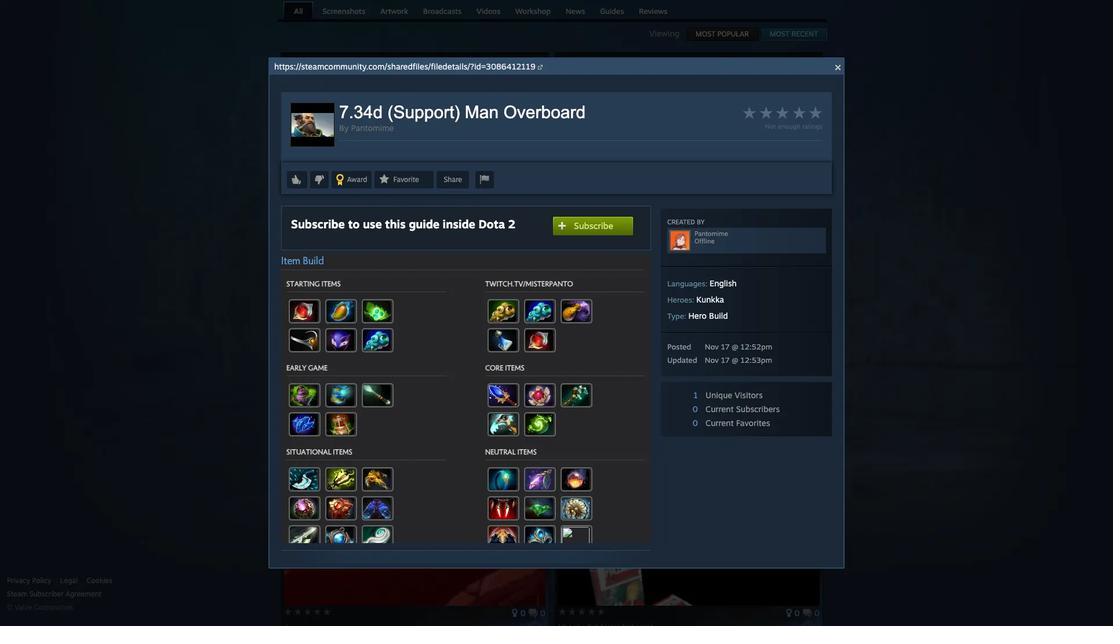 Task type: vqa. For each thing, say whether or not it's contained in the screenshot.
rightmost in
yes



Task type: locate. For each thing, give the bounding box(es) containing it.
brennan's
[[338, 99, 375, 109], [397, 140, 431, 149]]

0 vertical spatial the
[[464, 88, 477, 97]]

cookies
[[87, 577, 112, 585]]

cookies steam subscriber agreement © valve corporation.
[[7, 577, 112, 612]]

1 vertical spatial brennan's
[[397, 140, 431, 149]]

1 most from the left
[[696, 30, 716, 38]]

in down way
[[388, 140, 394, 149]]

1 horizontal spatial are
[[768, 359, 779, 368]]

guides down early on the bottom of the page
[[734, 393, 757, 403]]

popular
[[718, 30, 749, 38]]

missiles.
[[289, 151, 319, 161]]

mines inside how to deal with the mines in brennan's triumph without using any missiles.
[[365, 140, 386, 149]]

triumph inside how to deal with the mines in brennan's triumph without using any missiles.
[[433, 140, 462, 149]]

1 horizontal spatial most
[[770, 30, 790, 38]]

or
[[759, 393, 767, 403]]

lies of p
[[284, 443, 314, 453]]

lies
[[284, 443, 298, 453]]

1 vertical spatial guides
[[734, 393, 757, 403]]

i'm
[[656, 347, 666, 356]]

0 vertical spatial i
[[723, 370, 725, 379]]

there
[[781, 359, 800, 368], [716, 382, 735, 391]]

0 vertical spatial mines
[[479, 88, 502, 97]]

this
[[707, 347, 720, 356], [692, 359, 705, 368], [748, 370, 761, 379]]

1 horizontal spatial mines
[[479, 88, 502, 97]]

1 horizontal spatial there
[[781, 359, 800, 368]]

are down yet?? on the bottom of page
[[703, 382, 714, 391]]

i
[[723, 370, 725, 379], [782, 393, 784, 403]]

1 horizontal spatial of
[[406, 88, 413, 97]]

dealing
[[416, 88, 443, 97]]

brennan's inside how to deal with the mines in brennan's triumph without using any missiles.
[[397, 140, 431, 149]]

any
[[514, 140, 527, 149]]

1 vertical spatial there
[[716, 382, 735, 391]]

privacy policy link
[[7, 577, 51, 586]]

0 horizontal spatial no
[[737, 382, 746, 391]]

0 vertical spatial this
[[707, 347, 720, 356]]

1 vertical spatial this
[[692, 359, 705, 368]]

an
[[744, 347, 752, 356]]

1 horizontal spatial this
[[707, 347, 720, 356]]

in up using
[[504, 88, 511, 97]]

1 vertical spatial are
[[703, 382, 714, 391]]

i right yet?? on the bottom of page
[[723, 370, 725, 379]]

0 horizontal spatial in
[[388, 140, 394, 149]]

2
[[578, 236, 582, 245]]

mines right deal at the top left of page
[[365, 140, 386, 149]]

of inside an alternate way of dealing with the mines in brennan's triumph
[[406, 88, 413, 97]]

how to deal with the mines in brennan's triumph without using any missiles.
[[289, 140, 527, 161]]

1 horizontal spatial with
[[446, 88, 462, 97]]

is
[[722, 347, 728, 356]]

this down guys
[[692, 359, 705, 368]]

1 vertical spatial in
[[388, 140, 394, 149]]

triumph down way
[[378, 99, 409, 109]]

0 vertical spatial are
[[768, 359, 779, 368]]

there down guide,
[[781, 359, 800, 368]]

broadcasts
[[423, 6, 462, 16]]

with inside how to deal with the mines in brennan's triumph without using any missiles.
[[334, 140, 349, 149]]

7.34d (support) man overboard
[[613, 88, 734, 97]]

mines up using
[[479, 88, 502, 97]]

of right way
[[406, 88, 413, 97]]

0 horizontal spatial i
[[723, 370, 725, 379]]

0 horizontal spatial there
[[716, 382, 735, 391]]

award link
[[321, 410, 359, 423]]

viewing
[[650, 28, 687, 38]]

flyout
[[650, 443, 672, 453]]

no down the i'm
[[802, 359, 811, 368]]

0
[[521, 203, 526, 213], [541, 203, 546, 213], [795, 203, 800, 213], [815, 203, 820, 213], [796, 410, 801, 420], [521, 609, 526, 618], [541, 609, 546, 618], [795, 609, 800, 618], [815, 609, 820, 618]]

are up game
[[768, 359, 779, 368]]

1 vertical spatial triumph
[[433, 140, 462, 149]]

0 horizontal spatial with
[[334, 140, 349, 149]]

0 vertical spatial brennan's
[[338, 99, 375, 109]]

0 horizontal spatial triumph
[[378, 99, 409, 109]]

0 horizontal spatial this
[[692, 359, 705, 368]]

videos
[[477, 6, 501, 16]]

0 vertical spatial just
[[785, 370, 798, 379]]

first
[[721, 295, 737, 305]]

with right deal at the top left of page
[[334, 140, 349, 149]]

2 horizontal spatial this
[[748, 370, 761, 379]]

no down know
[[737, 382, 746, 391]]

most left 'popular'
[[696, 30, 716, 38]]

brennan's down an alternate way of dealing with the mines in brennan's triumph
[[397, 140, 431, 149]]

this left is
[[707, 347, 720, 356]]

most
[[696, 30, 716, 38], [770, 30, 790, 38]]

0 vertical spatial the
[[298, 236, 311, 245]]

artwork
[[381, 6, 408, 16]]

0 horizontal spatial of
[[300, 443, 307, 453]]

just
[[785, 370, 798, 379], [786, 393, 799, 403]]

access
[[768, 382, 791, 391]]

0 vertical spatial there
[[781, 359, 800, 368]]

1 horizontal spatial i
[[782, 393, 784, 403]]

1 vertical spatial mines
[[365, 140, 386, 149]]

1 horizontal spatial guides
[[734, 393, 757, 403]]

all link
[[284, 2, 314, 20]]

in
[[504, 88, 511, 97], [388, 140, 394, 149]]

1 vertical spatial the
[[351, 140, 363, 149]]

with
[[446, 88, 462, 97], [334, 140, 349, 149]]

an
[[338, 88, 349, 97]]

this down the really,
[[748, 370, 761, 379]]

with right dealing
[[446, 88, 462, 97]]

guides down at
[[677, 370, 700, 379]]

the right dealing
[[464, 88, 477, 97]]

that've
[[681, 393, 706, 403]]

are
[[768, 359, 779, 368], [703, 382, 714, 391]]

dota 2 link
[[559, 232, 582, 245]]

1 vertical spatial the
[[704, 295, 718, 305]]

1 horizontal spatial brennan's
[[397, 140, 431, 149]]

the left first
[[704, 295, 718, 305]]

brennan's down the alternate
[[338, 99, 375, 109]]

2 most from the left
[[770, 30, 790, 38]]

1 horizontal spatial triumph
[[433, 140, 462, 149]]

0 horizontal spatial the
[[298, 236, 311, 245]]

0 vertical spatial of
[[406, 88, 413, 97]]

0 vertical spatial triumph
[[378, 99, 409, 109]]

1 vertical spatial no
[[737, 382, 746, 391]]

there up posted
[[716, 382, 735, 391]]

2 vertical spatial this
[[748, 370, 761, 379]]

of left p
[[300, 443, 307, 453]]

in inside how to deal with the mines in brennan's triumph without using any missiles.
[[388, 140, 394, 149]]

game.
[[707, 359, 729, 368]]

0 horizontal spatial brennan's
[[338, 99, 375, 109]]

close image
[[836, 65, 841, 70]]

1 horizontal spatial the
[[704, 295, 718, 305]]

0 horizontal spatial the
[[351, 140, 363, 149]]

1 horizontal spatial no
[[802, 359, 811, 368]]

0 vertical spatial no
[[802, 359, 811, 368]]

the
[[298, 236, 311, 245], [704, 295, 718, 305]]

the right x2:
[[298, 236, 311, 245]]

0 horizontal spatial guides
[[677, 370, 700, 379]]

1 horizontal spatial the
[[464, 88, 477, 97]]

no
[[802, 359, 811, 368], [737, 382, 746, 391]]

mines
[[479, 88, 502, 97], [365, 140, 386, 149]]

the
[[464, 88, 477, 97], [351, 140, 363, 149]]

1 horizontal spatial in
[[504, 88, 511, 97]]

0 vertical spatial in
[[504, 88, 511, 97]]

0 horizontal spatial most
[[696, 30, 716, 38]]

1 vertical spatial with
[[334, 140, 349, 149]]

most left recent
[[770, 30, 790, 38]]

way
[[388, 88, 403, 97]]

of inside lies of p link
[[300, 443, 307, 453]]

the right deal at the top left of page
[[351, 140, 363, 149]]

sorry
[[668, 347, 686, 356]]

x2:
[[284, 236, 296, 245]]

screenshots link
[[317, 2, 371, 19]]

i right am
[[782, 393, 784, 403]]

most for most popular
[[696, 30, 716, 38]]

privacy
[[7, 577, 30, 585]]

just down the access
[[786, 393, 799, 403]]

people
[[656, 393, 679, 403]]

news link
[[560, 2, 591, 19]]

0 horizontal spatial mines
[[365, 140, 386, 149]]

of
[[406, 88, 413, 97], [300, 443, 307, 453]]

0 vertical spatial with
[[446, 88, 462, 97]]

(support)
[[637, 88, 673, 97]]

0 vertical spatial guides
[[677, 370, 700, 379]]

reviews
[[639, 6, 668, 16]]

the inside x2: the threat link
[[298, 236, 311, 245]]

1 vertical spatial of
[[300, 443, 307, 453]]

the inside how to deal with the mines in brennan's triumph without using any missiles.
[[351, 140, 363, 149]]

workshop link
[[510, 2, 557, 19]]

triumph
[[378, 99, 409, 109], [433, 140, 462, 149]]

triumph left without
[[433, 140, 462, 149]]

just up the access
[[785, 370, 798, 379]]

most for most recent
[[770, 30, 790, 38]]



Task type: describe. For each thing, give the bounding box(es) containing it.
game
[[763, 370, 783, 379]]

i'm sorry guys this is not an actual guide, i'm terrible at this game. but really, are there no other guides yet?? i know this game just released, but are there no early access people that've posted guides or am i just stupid?
[[656, 347, 812, 414]]

reviews link
[[634, 2, 674, 19]]

but
[[731, 359, 743, 368]]

really,
[[745, 359, 766, 368]]

p
[[310, 443, 314, 453]]

https://steamcommunity.com/sharedfiles/filedetails/?id=3086412119 link
[[274, 61, 536, 71]]

i'm
[[802, 347, 812, 356]]

screenshots
[[323, 6, 366, 16]]

most popular link
[[687, 28, 759, 41]]

corporation.
[[34, 603, 75, 612]]

man
[[675, 88, 692, 97]]

in inside an alternate way of dealing with the mines in brennan's triumph
[[504, 88, 511, 97]]

the inside an alternate way of dealing with the mines in brennan's triumph
[[464, 88, 477, 97]]

most popular
[[696, 30, 749, 38]]

recent
[[792, 30, 819, 38]]

threat
[[314, 236, 336, 245]]

all
[[294, 6, 303, 16]]

guide?
[[739, 295, 765, 305]]

without
[[464, 140, 491, 149]]

stupid?
[[656, 405, 681, 414]]

cookies link
[[87, 577, 112, 586]]

0 horizontal spatial are
[[703, 382, 714, 391]]

not
[[730, 347, 742, 356]]

x2: the threat link
[[284, 232, 336, 245]]

how
[[289, 140, 305, 149]]

yet??
[[702, 370, 721, 379]]

legal link
[[60, 577, 78, 586]]

with inside an alternate way of dealing with the mines in brennan's triumph
[[446, 88, 462, 97]]

am
[[769, 393, 780, 403]]

award
[[335, 411, 356, 420]]

at
[[683, 359, 690, 368]]

news
[[566, 6, 585, 16]]

actual
[[755, 347, 776, 356]]

x2: the threat
[[284, 236, 336, 245]]

https://steamcommunity.com/sharedfiles/filedetails/?id=3086412119
[[274, 61, 536, 71]]

dota 2
[[559, 236, 582, 245]]

terrible
[[656, 359, 681, 368]]

but
[[689, 382, 701, 391]]

know
[[727, 370, 746, 379]]

deal
[[317, 140, 332, 149]]

lies of p link
[[284, 439, 314, 453]]

triumph inside an alternate way of dealing with the mines in brennan's triumph
[[378, 99, 409, 109]]

policy
[[32, 577, 51, 585]]

other
[[656, 370, 674, 379]]

guides
[[600, 6, 624, 16]]

workshop
[[516, 6, 551, 16]]

privacy policy
[[7, 577, 51, 585]]

most recent
[[770, 30, 819, 38]]

7.34d
[[613, 88, 635, 97]]

dota
[[559, 236, 575, 245]]

alternate
[[351, 88, 386, 97]]

early
[[748, 382, 766, 391]]

flyout link
[[650, 439, 672, 453]]

using
[[493, 140, 512, 149]]

overboard
[[694, 88, 734, 97]]

brennan's inside an alternate way of dealing with the mines in brennan's triumph
[[338, 99, 375, 109]]

guides link
[[595, 2, 630, 19]]

an alternate way of dealing with the mines in brennan's triumph
[[338, 88, 511, 109]]

guide,
[[778, 347, 800, 356]]

guys
[[688, 347, 705, 356]]

mines inside an alternate way of dealing with the mines in brennan's triumph
[[479, 88, 502, 97]]

artwork link
[[375, 2, 414, 19]]

1 vertical spatial i
[[782, 393, 784, 403]]

released,
[[656, 382, 687, 391]]

steam subscriber agreement link
[[7, 590, 275, 599]]

1 vertical spatial just
[[786, 393, 799, 403]]

to
[[308, 140, 315, 149]]

posted
[[708, 393, 732, 403]]

the first guide?
[[704, 295, 765, 305]]

steam
[[7, 590, 27, 599]]

subscriber
[[29, 590, 64, 599]]

most recent link
[[761, 28, 828, 41]]

valve
[[15, 603, 32, 612]]

legal
[[60, 577, 78, 585]]

©
[[7, 603, 13, 612]]

agreement
[[66, 590, 102, 599]]



